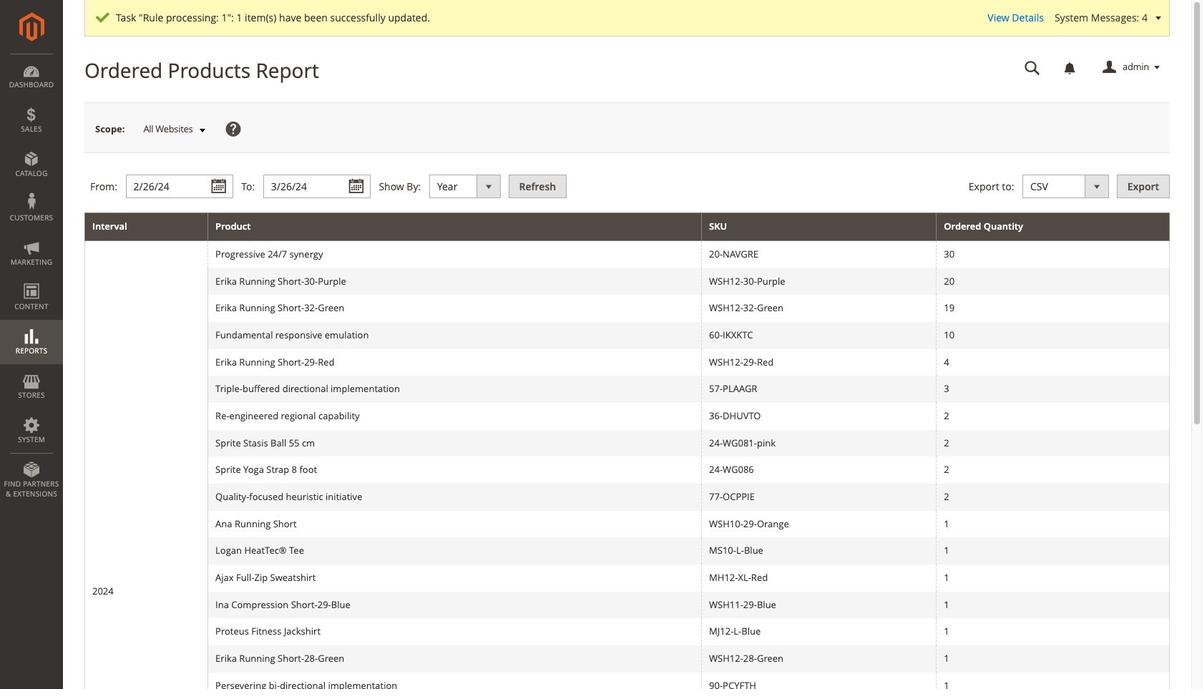 Task type: locate. For each thing, give the bounding box(es) containing it.
None text field
[[1015, 55, 1051, 80], [263, 175, 371, 198], [1015, 55, 1051, 80], [263, 175, 371, 198]]

None text field
[[126, 175, 233, 198]]

menu bar
[[0, 54, 63, 506]]

magento admin panel image
[[19, 12, 44, 42]]



